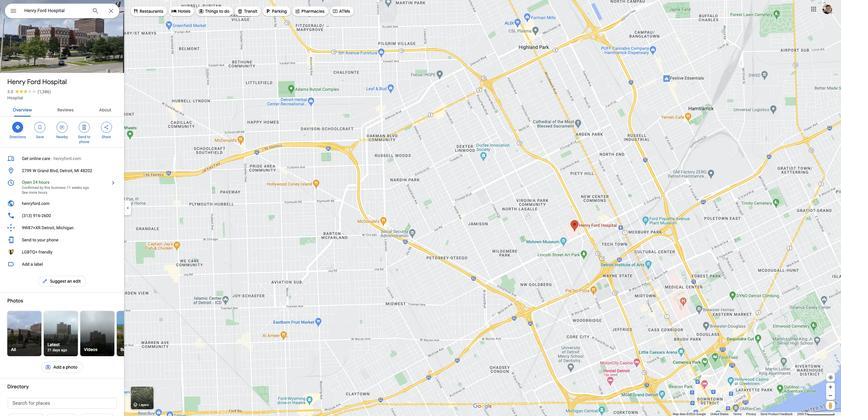 Task type: vqa. For each thing, say whether or not it's contained in the screenshot.


Task type: describe. For each thing, give the bounding box(es) containing it.
add a photo
[[53, 365, 78, 371]]

open 24 hours confirmed by this business 11 weeks ago see more hours
[[22, 180, 89, 195]]

3.0 stars image
[[13, 89, 38, 93]]

about
[[99, 107, 111, 113]]


[[265, 8, 271, 14]]


[[333, 8, 338, 14]]

395
[[16, 60, 24, 66]]

parking
[[272, 9, 287, 14]]

map data ©2023 google
[[673, 413, 706, 417]]

to inside " things to do"
[[219, 9, 223, 14]]

395 photos
[[16, 60, 40, 66]]

add for add a label
[[22, 262, 29, 267]]

Henry Ford Hospital field
[[5, 4, 119, 18]]

©2023
[[687, 413, 696, 417]]

henry ford hospital main content
[[0, 0, 224, 417]]

 parking
[[265, 8, 287, 14]]

see
[[22, 191, 28, 195]]

·
[[51, 156, 52, 161]]

business
[[51, 186, 66, 190]]

(313) 916-2600 button
[[0, 210, 124, 222]]

1 vertical spatial hours
[[38, 191, 47, 195]]

get
[[22, 156, 28, 161]]

zoom out image
[[829, 394, 833, 399]]

transit
[[244, 9, 257, 14]]

send for send to phone
[[78, 135, 86, 139]]

states
[[720, 413, 729, 417]]

 suggest an edit
[[42, 278, 81, 285]]

2799
[[22, 169, 31, 173]]

confirmed
[[22, 186, 39, 190]]

 atms
[[333, 8, 350, 14]]

blvd,
[[50, 169, 59, 173]]

show street view coverage image
[[827, 402, 835, 411]]

21
[[47, 349, 52, 353]]

united states button
[[711, 413, 729, 417]]

directory
[[7, 385, 29, 391]]


[[10, 7, 17, 15]]

get online care · henryford.com
[[22, 156, 81, 161]]

data
[[680, 413, 686, 417]]

reviews
[[57, 107, 74, 113]]

w
[[33, 169, 36, 173]]


[[37, 124, 43, 131]]

latest 21 days ago
[[47, 343, 67, 353]]

add for add a photo
[[53, 365, 61, 371]]

1 vertical spatial hospital
[[7, 96, 23, 100]]

395 photos button
[[5, 58, 42, 68]]

to for send to phone
[[87, 135, 90, 139]]

henry ford hospital
[[7, 78, 67, 86]]

reviews button
[[53, 102, 79, 117]]


[[237, 8, 243, 14]]

9w87+xr detroit, michigan
[[22, 226, 74, 231]]

privacy button
[[747, 413, 756, 417]]

actions for henry ford hospital region
[[0, 117, 124, 148]]

send to your phone
[[22, 238, 58, 243]]

michigan
[[56, 226, 74, 231]]

this
[[44, 186, 50, 190]]

weeks
[[72, 186, 82, 190]]

send product feedback
[[761, 413, 793, 417]]

days
[[52, 349, 60, 353]]

hospital button
[[7, 95, 23, 101]]

1 horizontal spatial henryford.com
[[53, 156, 81, 161]]

google maps element
[[0, 0, 841, 417]]

 transit
[[237, 8, 257, 14]]

add a label button
[[0, 259, 124, 271]]

zoom in image
[[829, 386, 833, 390]]

0 vertical spatial hours
[[39, 180, 49, 185]]


[[171, 8, 177, 14]]

lgbtq+ friendly
[[22, 250, 52, 255]]

(313)
[[22, 214, 32, 218]]

11
[[67, 186, 71, 190]]

photo
[[66, 365, 78, 371]]

all button
[[0, 312, 55, 357]]

overview button
[[8, 102, 37, 117]]

ago inside "open 24 hours confirmed by this business 11 weeks ago see more hours"
[[83, 186, 89, 190]]

building button
[[117, 312, 151, 357]]

9w87+xr
[[22, 226, 41, 231]]

online
[[30, 156, 41, 161]]

restaurants
[[140, 9, 163, 14]]

tab list inside henry ford hospital main content
[[0, 102, 124, 117]]

none text field inside henry ford hospital main content
[[7, 399, 117, 410]]

google
[[697, 413, 706, 417]]

photos
[[7, 299, 23, 305]]

a for photo
[[62, 365, 65, 371]]

friendly
[[38, 250, 52, 255]]

united states
[[711, 413, 729, 417]]

videos
[[84, 348, 97, 353]]

send for send product feedback
[[761, 413, 768, 417]]

48202
[[80, 169, 92, 173]]

9w87+xr detroit, michigan button
[[0, 222, 124, 234]]

nearby
[[56, 135, 68, 139]]


[[104, 124, 109, 131]]

your
[[37, 238, 46, 243]]

footer inside google maps element
[[673, 413, 798, 417]]

a for label
[[31, 262, 33, 267]]

send for send to your phone
[[22, 238, 31, 243]]



Task type: locate. For each thing, give the bounding box(es) containing it.
to for send to your phone
[[32, 238, 36, 243]]

detroit, down the 2600
[[42, 226, 55, 231]]


[[15, 124, 21, 131]]

terms button
[[733, 413, 742, 417]]

google account: ben chafik  
(ben.chafik@adept.ai) image
[[823, 4, 833, 14]]

add inside button
[[53, 365, 61, 371]]

add a photo image
[[45, 365, 51, 371]]

None field
[[24, 7, 87, 14]]

footer containing map data ©2023 google
[[673, 413, 798, 417]]

ago right weeks
[[83, 186, 89, 190]]

0 vertical spatial hospital
[[42, 78, 67, 86]]

henryford.com up 2799 w grand blvd, detroit, mi 48202 button
[[53, 156, 81, 161]]

 things to do
[[198, 8, 230, 14]]

a left label
[[31, 262, 33, 267]]

a inside button
[[31, 262, 33, 267]]

photo of henry ford hospital image
[[0, 0, 124, 83]]

ago right days
[[61, 349, 67, 353]]

tab list containing overview
[[0, 102, 124, 117]]

do
[[224, 9, 230, 14]]

1 horizontal spatial to
[[87, 135, 90, 139]]

1 vertical spatial to
[[87, 135, 90, 139]]

2799 w grand blvd, detroit, mi 48202 button
[[0, 165, 124, 177]]

detroit, left mi
[[60, 169, 73, 173]]

save
[[36, 135, 44, 139]]

2 horizontal spatial send
[[761, 413, 768, 417]]

1 horizontal spatial phone
[[79, 140, 89, 144]]

2 horizontal spatial to
[[219, 9, 223, 14]]

0 vertical spatial henryford.com
[[53, 156, 81, 161]]

product
[[769, 413, 779, 417]]

videos button
[[57, 312, 138, 357]]

phone inside send to your phone button
[[47, 238, 58, 243]]

0 horizontal spatial ago
[[61, 349, 67, 353]]

1 vertical spatial ago
[[61, 349, 67, 353]]

0 vertical spatial a
[[31, 262, 33, 267]]

layers
[[139, 404, 149, 408]]

2 vertical spatial send
[[761, 413, 768, 417]]

1 vertical spatial a
[[62, 365, 65, 371]]

0 vertical spatial phone
[[79, 140, 89, 144]]

henryford.com down more
[[22, 201, 50, 206]]

henryford.com link
[[0, 198, 124, 210]]

hotels
[[178, 9, 191, 14]]

hours down the by
[[38, 191, 47, 195]]

edit
[[73, 279, 81, 285]]

0 vertical spatial to
[[219, 9, 223, 14]]

2799 w grand blvd, detroit, mi 48202
[[22, 169, 92, 173]]

add a label
[[22, 262, 43, 267]]

2600
[[41, 214, 51, 218]]

send left product at the right bottom of page
[[761, 413, 768, 417]]

1,386 reviews element
[[38, 89, 51, 94]]


[[59, 124, 65, 131]]

footer
[[673, 413, 798, 417]]

0 horizontal spatial hospital
[[7, 96, 23, 100]]

phone
[[79, 140, 89, 144], [47, 238, 58, 243]]

0 horizontal spatial to
[[32, 238, 36, 243]]

(313) 916-2600
[[22, 214, 51, 218]]

detroit,
[[60, 169, 73, 173], [42, 226, 55, 231]]

1 horizontal spatial send
[[78, 135, 86, 139]]

feedback
[[780, 413, 793, 417]]

hospital down 3.0
[[7, 96, 23, 100]]

send
[[78, 135, 86, 139], [22, 238, 31, 243], [761, 413, 768, 417]]

0 vertical spatial ago
[[83, 186, 89, 190]]

send inside the information for henry ford hospital region
[[22, 238, 31, 243]]

2000
[[798, 413, 804, 417]]

add right add a photo
[[53, 365, 61, 371]]

mi
[[74, 169, 79, 173]]

 pharmacies
[[295, 8, 325, 14]]

hours
[[39, 180, 49, 185], [38, 191, 47, 195]]

1 horizontal spatial detroit,
[[60, 169, 73, 173]]

None text field
[[7, 399, 117, 410]]

1 vertical spatial add
[[53, 365, 61, 371]]

send product feedback button
[[761, 413, 793, 417]]

1 horizontal spatial a
[[62, 365, 65, 371]]

2000 ft
[[798, 413, 807, 417]]

0 vertical spatial detroit,
[[60, 169, 73, 173]]

latest
[[47, 343, 60, 348]]

0 horizontal spatial detroit,
[[42, 226, 55, 231]]

phone inside send to phone
[[79, 140, 89, 144]]

0 vertical spatial send
[[78, 135, 86, 139]]

hospital up (1,386) at the left
[[42, 78, 67, 86]]

grand
[[37, 169, 49, 173]]

 search field
[[5, 4, 119, 19]]

none field inside henry ford hospital field
[[24, 7, 87, 14]]

information for henry ford hospital region
[[0, 153, 124, 259]]

3.0
[[7, 89, 13, 94]]

1 horizontal spatial add
[[53, 365, 61, 371]]

more
[[29, 191, 37, 195]]

1 vertical spatial henryford.com
[[22, 201, 50, 206]]

atms
[[339, 9, 350, 14]]

hospital
[[42, 78, 67, 86], [7, 96, 23, 100]]


[[133, 8, 138, 14]]

things
[[205, 9, 218, 14]]

 restaurants
[[133, 8, 163, 14]]

about button
[[94, 102, 116, 117]]

share
[[102, 135, 111, 139]]

to left share
[[87, 135, 90, 139]]

send to your phone button
[[0, 234, 124, 246]]

terms
[[733, 413, 742, 417]]

detroit, inside button
[[42, 226, 55, 231]]


[[295, 8, 300, 14]]


[[42, 278, 48, 285]]

916-
[[33, 214, 41, 218]]

collapse side panel image
[[124, 205, 131, 212]]

by
[[40, 186, 44, 190]]

a
[[31, 262, 33, 267], [62, 365, 65, 371]]

hours up the by
[[39, 180, 49, 185]]

2 vertical spatial to
[[32, 238, 36, 243]]

directions
[[10, 135, 26, 139]]

add left label
[[22, 262, 29, 267]]

privacy
[[747, 413, 756, 417]]

24
[[33, 180, 38, 185]]

show your location image
[[828, 376, 834, 381]]

ford
[[27, 78, 41, 86]]

a inside button
[[62, 365, 65, 371]]

to inside send to phone
[[87, 135, 90, 139]]

phone right "your"
[[47, 238, 58, 243]]

to
[[219, 9, 223, 14], [87, 135, 90, 139], [32, 238, 36, 243]]

0 vertical spatial add
[[22, 262, 29, 267]]

add
[[22, 262, 29, 267], [53, 365, 61, 371]]

building
[[121, 348, 136, 353]]

ft
[[805, 413, 807, 417]]

tab list
[[0, 102, 124, 117]]

to left do
[[219, 9, 223, 14]]

add a photo button
[[41, 361, 83, 375]]

1 vertical spatial send
[[22, 238, 31, 243]]

0 horizontal spatial phone
[[47, 238, 58, 243]]

1 horizontal spatial ago
[[83, 186, 89, 190]]

2000 ft button
[[798, 413, 835, 417]]

to inside button
[[32, 238, 36, 243]]

add inside button
[[22, 262, 29, 267]]

detroit, inside button
[[60, 169, 73, 173]]

suggest
[[50, 279, 66, 285]]

send down 
[[78, 135, 86, 139]]

1 horizontal spatial hospital
[[42, 78, 67, 86]]

map
[[673, 413, 679, 417]]

pharmacies
[[302, 9, 325, 14]]

1 vertical spatial detroit,
[[42, 226, 55, 231]]

henry
[[7, 78, 26, 86]]

(1,386)
[[38, 89, 51, 94]]

send up lgbtq+
[[22, 238, 31, 243]]

send inside send to phone
[[78, 135, 86, 139]]

all
[[11, 348, 16, 353]]

a left photo
[[62, 365, 65, 371]]

 button
[[5, 4, 22, 19]]

send to phone
[[78, 135, 90, 144]]

photos
[[25, 60, 40, 66]]

0 horizontal spatial henryford.com
[[22, 201, 50, 206]]

ago inside latest 21 days ago
[[61, 349, 67, 353]]

0 horizontal spatial send
[[22, 238, 31, 243]]

0 horizontal spatial a
[[31, 262, 33, 267]]

overview
[[13, 107, 32, 113]]

1 vertical spatial phone
[[47, 238, 58, 243]]

lgbtq+
[[22, 250, 37, 255]]

phone down 
[[79, 140, 89, 144]]

to left "your"
[[32, 238, 36, 243]]

0 horizontal spatial add
[[22, 262, 29, 267]]



